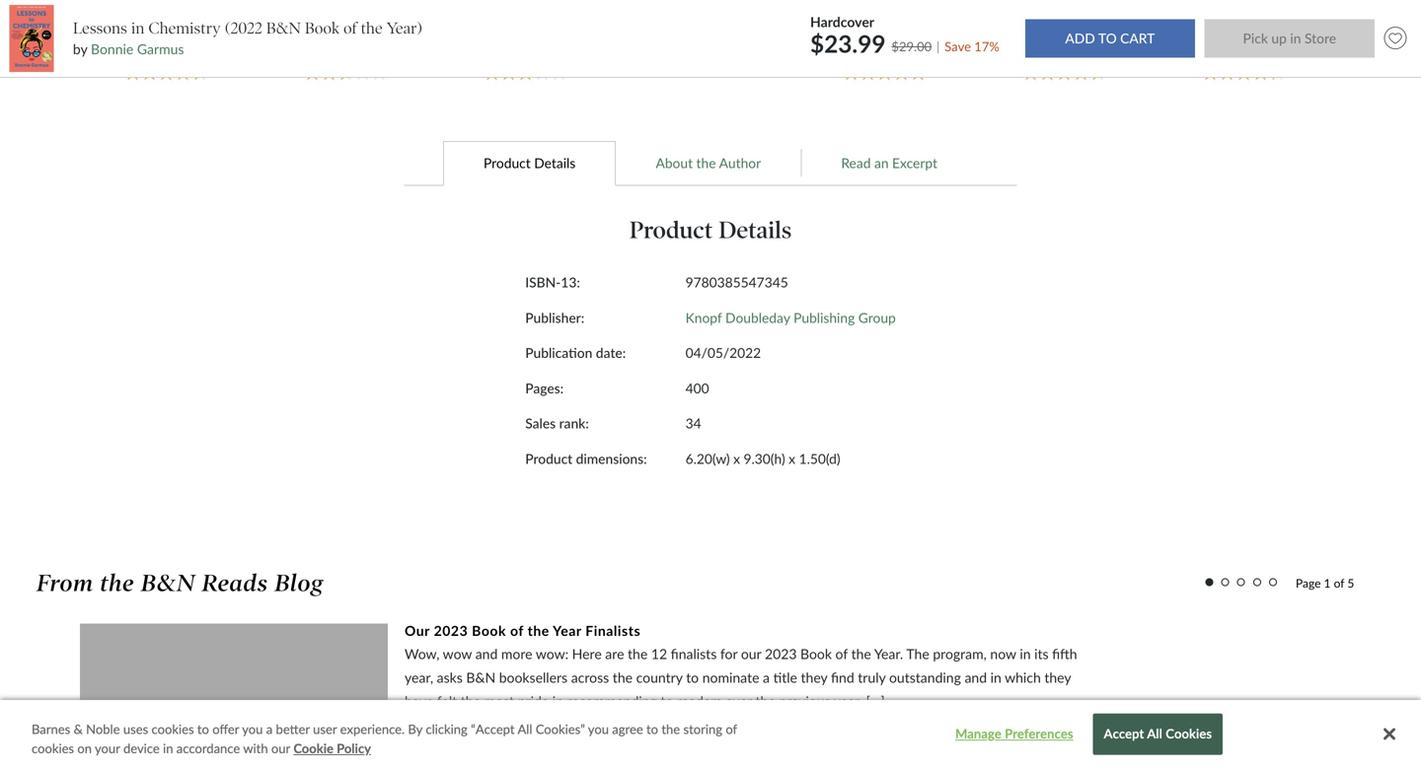 Task type: vqa. For each thing, say whether or not it's contained in the screenshot.
the bottommost New
no



Task type: locate. For each thing, give the bounding box(es) containing it.
the up discover
[[468, 13, 488, 27]]

product details tab panel
[[366, 186, 1056, 515]]

back:
[[907, 13, 936, 27]]

accept
[[1104, 727, 1144, 743]]

find
[[831, 670, 855, 687]]

our up (reese's
[[1198, 13, 1219, 27]]

the
[[361, 19, 383, 38], [696, 155, 716, 171], [100, 570, 135, 598], [528, 623, 550, 640], [628, 646, 648, 663], [851, 646, 871, 663], [613, 670, 633, 687], [461, 693, 481, 710], [756, 693, 776, 710], [662, 722, 680, 738]]

a right back: on the top of the page
[[938, 13, 946, 27]]

our 2023 book of the year finalists image
[[80, 624, 388, 769]]

read left more
[[405, 735, 435, 752]]

0 horizontal spatial they
[[801, 670, 828, 687]]

our down better
[[271, 741, 290, 757]]

1 horizontal spatial details
[[719, 216, 792, 245]]

tab list containing product details
[[46, 140, 1375, 186]]

jenkins
[[882, 46, 923, 62]]

our inside our 2023 book of the year finalists wow, wow and more wow: here are the 12 finalists for our 2023 book of the year. the program, now in its fifth year, asks b&n booksellers across the country to nominate a title they find truly outstanding and in which they have felt the most pride in recommending to readers over the previous year. […]
[[741, 646, 761, 663]]

1 horizontal spatial they
[[1045, 670, 1071, 687]]

1 vertical spatial read
[[405, 735, 435, 752]]

your
[[95, 741, 120, 757]]

in right pride in the left of the page
[[553, 693, 564, 710]]

of right 'you:'
[[344, 19, 357, 38]]

sales rank:
[[525, 416, 589, 432]]

1 vertical spatial product
[[630, 216, 713, 245]]

0 horizontal spatial x
[[734, 451, 740, 467]]

soto
[[868, 13, 893, 27]]

from the b&n reads blog
[[37, 570, 324, 598]]

2 club) from the left
[[1273, 28, 1300, 42]]

1 horizontal spatial a
[[938, 13, 946, 27]]

cookies up device
[[152, 722, 194, 738]]

to down finalists
[[686, 670, 699, 687]]

its
[[1035, 646, 1049, 663]]

x left the 9.30(h)
[[734, 451, 740, 467]]

of up more
[[510, 623, 524, 640]]

0 horizontal spatial the
[[468, 13, 488, 27]]

club) down hearts
[[1273, 28, 1300, 42]]

nightcrawling
[[1010, 13, 1083, 27]]

a inside beautiful world, where are you: a novel
[[343, 28, 350, 42]]

the inside tab list
[[696, 155, 716, 171]]

1 vertical spatial cookies
[[32, 741, 74, 757]]

the up outstanding
[[907, 646, 930, 663]]

a
[[938, 13, 946, 27], [343, 28, 350, 42]]

club) inside our missing hearts (reese's book club) by celeste ng
[[1273, 28, 1300, 42]]

in right device
[[163, 741, 173, 757]]

the inside lessons in chemistry (2022 b&n book of the year) by bonnie garmus
[[361, 19, 383, 38]]

13:
[[561, 275, 580, 291]]

with
[[243, 741, 268, 757]]

pride
[[518, 693, 549, 710]]

all right accept
[[1147, 727, 1163, 743]]

b&n right (2022
[[266, 19, 301, 38]]

1 novel from the left
[[354, 28, 384, 42]]

by down (reese's
[[1210, 46, 1223, 62]]

1 horizontal spatial product details
[[630, 216, 792, 245]]

about
[[656, 155, 693, 171]]

by
[[73, 41, 87, 57], [121, 46, 134, 62], [829, 46, 842, 62], [1025, 46, 1038, 62], [1210, 46, 1223, 62]]

2 vertical spatial product
[[525, 451, 573, 467]]

0 vertical spatial winner)
[[548, 28, 591, 42]]

0 horizontal spatial cookies
[[32, 741, 74, 757]]

cookies down barnes
[[32, 741, 74, 757]]

wow:
[[536, 646, 569, 663]]

1 horizontal spatial our
[[741, 646, 761, 663]]

the left year)
[[361, 19, 383, 38]]

by left garmus
[[121, 46, 134, 62]]

our right for
[[741, 646, 761, 663]]

1 vertical spatial our
[[271, 741, 290, 757]]

tomorrow, up tomorrow
[[184, 13, 240, 27]]

add to wishlist image
[[1380, 22, 1412, 55]]

by inside lessons in chemistry (2022 b&n book of the year) by bonnie garmus
[[73, 41, 87, 57]]

in down now
[[991, 670, 1002, 687]]

the right felt
[[461, 693, 481, 710]]

year.
[[874, 646, 903, 663]]

product dimensions:
[[525, 451, 647, 467]]

they down the fifth
[[1045, 670, 1071, 687]]

for
[[720, 646, 738, 663]]

9780385547345
[[686, 275, 788, 291]]

1 club) from the left
[[1071, 28, 1098, 42]]

a left better
[[266, 722, 273, 738]]

read more
[[405, 735, 471, 752]]

agree
[[612, 722, 643, 738]]

1 vertical spatial a
[[343, 28, 350, 42]]

program,
[[933, 646, 987, 663]]

0 horizontal spatial 2023
[[434, 623, 468, 640]]

cookie policy
[[294, 741, 371, 757]]

you up with at the left
[[242, 722, 263, 738]]

winner) down prize
[[509, 58, 552, 73]]

club) inside "nightcrawling (oprah's book club) by leila mottley"
[[1071, 28, 1098, 42]]

winner) up award
[[548, 28, 591, 42]]

1 horizontal spatial you
[[588, 722, 609, 738]]

0 horizontal spatial a
[[343, 28, 350, 42]]

0 horizontal spatial all
[[518, 722, 532, 738]]

0 horizontal spatial details
[[534, 155, 576, 171]]

storing
[[684, 722, 723, 738]]

details inside product details link
[[534, 155, 576, 171]]

2023 up wow
[[434, 623, 468, 640]]

where
[[367, 13, 403, 27]]

page
[[1296, 577, 1321, 591]]

1 horizontal spatial x
[[789, 451, 796, 467]]

and down program,
[[965, 670, 987, 687]]

0 horizontal spatial read
[[405, 735, 435, 752]]

2 novel from the left
[[874, 28, 905, 42]]

the right over
[[756, 693, 776, 710]]

save 17%
[[945, 39, 1000, 54]]

of right storing
[[726, 722, 737, 738]]

wow,
[[405, 646, 440, 663]]

gabrielle
[[137, 46, 188, 62]]

1 horizontal spatial all
[[1147, 727, 1163, 743]]

you left agree
[[588, 722, 609, 738]]

book inside lessons in chemistry (2022 b&n book of the year) by bonnie garmus
[[305, 19, 340, 38]]

0 vertical spatial 2023
[[434, 623, 468, 640]]

booksellers
[[499, 670, 568, 687]]

and up gabrielle
[[133, 28, 153, 42]]

to up accordance
[[197, 722, 209, 738]]

by left leila
[[1025, 46, 1038, 62]]

0 horizontal spatial product details
[[484, 155, 576, 171]]

in inside lessons in chemistry (2022 b&n book of the year) by bonnie garmus
[[131, 19, 144, 38]]

novel inside carrie soto is back: a novel by taylor jenkins reid
[[874, 28, 905, 42]]

preferences
[[1005, 727, 1074, 743]]

a inside our 2023 book of the year finalists wow, wow and more wow: here are the 12 finalists for our 2023 book of the year. the program, now in its fifth year, asks b&n booksellers across the country to nominate a title they find truly outstanding and in which they have felt the most pride in recommending to readers over the previous year. […]
[[763, 670, 770, 687]]

1 horizontal spatial tomorrow,
[[184, 13, 240, 27]]

carrie soto is back: a novel link
[[817, 13, 963, 43]]

hardcover
[[810, 13, 875, 30]]

all
[[518, 722, 532, 738], [1147, 727, 1163, 743]]

ng
[[1272, 46, 1288, 62]]

our missing hearts (reese's book club) by celeste ng
[[1198, 13, 1300, 62]]

0 horizontal spatial you
[[242, 722, 263, 738]]

1 vertical spatial product details
[[630, 216, 792, 245]]

read for read more
[[405, 735, 435, 752]]

our inside our missing hearts (reese's book club) by celeste ng
[[1198, 13, 1219, 27]]

0 vertical spatial a
[[763, 670, 770, 687]]

b&n inside our 2023 book of the year finalists wow, wow and more wow: here are the 12 finalists for our 2023 book of the year. the program, now in its fifth year, asks b&n booksellers across the country to nominate a title they find truly outstanding and in which they have felt the most pride in recommending to readers over the previous year. […]
[[466, 670, 496, 687]]

manage preferences button
[[953, 715, 1076, 754]]

1 vertical spatial a
[[266, 722, 273, 738]]

0 horizontal spatial novel
[[354, 28, 384, 42]]

read an excerpt link
[[801, 140, 978, 186]]

our up the wow,
[[405, 623, 430, 640]]

x left 1.50(d)
[[789, 451, 796, 467]]

1 horizontal spatial our
[[1198, 13, 1219, 27]]

0 vertical spatial the
[[468, 13, 488, 27]]

the right about
[[696, 155, 716, 171]]

our inside our 2023 book of the year finalists wow, wow and more wow: here are the 12 finalists for our 2023 book of the year. the program, now in its fifth year, asks b&n booksellers across the country to nominate a title they find truly outstanding and in which they have felt the most pride in recommending to readers over the previous year. […]
[[405, 623, 430, 640]]

our inside barnes & noble uses cookies to offer you a better user experience. by clicking "accept all cookies" you agree to the storing of cookies on your device in accordance with our
[[271, 741, 290, 757]]

our 2023 book of the year finalists wow, wow and more wow: here are the 12 finalists for our 2023 book of the year. the program, now in its fifth year, asks b&n booksellers across the country to nominate a title they find truly outstanding and in which they have felt the most pride in recommending to readers over the previous year. […]
[[405, 623, 1077, 710]]

tomorrow, and tomorrow, and tomorrow link
[[98, 13, 244, 43]]

rank:
[[559, 416, 589, 432]]

the inside the 'the rabbit hutch (b&n discover prize winner) (national book award winner)'
[[468, 13, 488, 27]]

1 horizontal spatial 2023
[[765, 646, 797, 663]]

0 vertical spatial b&n
[[266, 19, 301, 38]]

they up 'previous' at bottom right
[[801, 670, 828, 687]]

the left storing
[[662, 722, 680, 738]]

accordance
[[176, 741, 240, 757]]

which
[[1005, 670, 1041, 687]]

excerpt
[[892, 155, 938, 171]]

beautiful world, where are you: a novel
[[278, 13, 424, 42]]

1 vertical spatial our
[[405, 623, 430, 640]]

0 horizontal spatial our
[[405, 623, 430, 640]]

by left taylor
[[829, 46, 842, 62]]

year,
[[405, 670, 433, 687]]

None submit
[[1025, 19, 1195, 58], [1205, 19, 1375, 58], [1025, 19, 1195, 58], [1205, 19, 1375, 58]]

wow
[[443, 646, 472, 663]]

2023 up title
[[765, 646, 797, 663]]

b&n up the most on the bottom left of the page
[[466, 670, 496, 687]]

you
[[242, 722, 263, 738], [588, 722, 609, 738]]

1 horizontal spatial b&n
[[466, 670, 496, 687]]

by inside our missing hearts (reese's book club) by celeste ng
[[1210, 46, 1223, 62]]

a down world,
[[343, 28, 350, 42]]

accept all cookies
[[1104, 727, 1212, 743]]

0 horizontal spatial b&n
[[266, 19, 301, 38]]

x
[[734, 451, 740, 467], [789, 451, 796, 467]]

0 vertical spatial a
[[938, 13, 946, 27]]

1 vertical spatial details
[[719, 216, 792, 245]]

1.50(d)
[[799, 451, 841, 467]]

book inside "nightcrawling (oprah's book club) by leila mottley"
[[1041, 28, 1068, 42]]

0 vertical spatial details
[[534, 155, 576, 171]]

product details link
[[444, 140, 616, 186]]

read left an
[[841, 155, 871, 171]]

publication
[[525, 345, 593, 361]]

page 1 of 5
[[1296, 577, 1355, 591]]

gabrielle zevin link
[[137, 46, 222, 62]]

0 horizontal spatial our
[[271, 741, 290, 757]]

a inside barnes & noble uses cookies to offer you a better user experience. by clicking "accept all cookies" you agree to the storing of cookies on your device in accordance with our
[[266, 722, 273, 738]]

1 horizontal spatial club)
[[1273, 28, 1300, 42]]

by down 'lessons'
[[73, 41, 87, 57]]

0 horizontal spatial club)
[[1071, 28, 1098, 42]]

novel
[[354, 28, 384, 42], [874, 28, 905, 42]]

policy
[[337, 741, 371, 757]]

tab list
[[46, 140, 1375, 186]]

garmus
[[137, 41, 184, 57]]

an
[[875, 155, 889, 171]]

all inside button
[[1147, 727, 1163, 743]]

tomorrow, up bonnie garmus link
[[102, 13, 159, 27]]

product
[[484, 155, 531, 171], [630, 216, 713, 245], [525, 451, 573, 467]]

1 horizontal spatial a
[[763, 670, 770, 687]]

0 vertical spatial read
[[841, 155, 871, 171]]

1 horizontal spatial the
[[907, 646, 930, 663]]

1 horizontal spatial novel
[[874, 28, 905, 42]]

0 horizontal spatial tomorrow,
[[102, 13, 159, 27]]

bonnie
[[91, 41, 134, 57]]

by
[[408, 722, 423, 738]]

1 horizontal spatial read
[[841, 155, 871, 171]]

novel down where on the left top
[[354, 28, 384, 42]]

option
[[80, 621, 1282, 769]]

the up truly
[[851, 646, 871, 663]]

0 vertical spatial cookies
[[152, 722, 194, 738]]

all down pride in the left of the page
[[518, 722, 532, 738]]

[…]
[[866, 693, 885, 710]]

0 vertical spatial our
[[741, 646, 761, 663]]

novel down soto
[[874, 28, 905, 42]]

0 horizontal spatial a
[[266, 722, 273, 738]]

0 vertical spatial our
[[1198, 13, 1219, 27]]

more
[[501, 646, 533, 663]]

1 vertical spatial b&n
[[466, 670, 496, 687]]

in up bonnie garmus link
[[131, 19, 144, 38]]

club) up leila mottley link
[[1071, 28, 1098, 42]]

cookies"
[[536, 722, 585, 738]]

publisher:
[[525, 310, 585, 326]]

novel inside beautiful world, where are you: a novel
[[354, 28, 384, 42]]

a left title
[[763, 670, 770, 687]]

1 horizontal spatial cookies
[[152, 722, 194, 738]]

finalists
[[671, 646, 717, 663]]

clicking
[[426, 722, 468, 738]]

1 vertical spatial the
[[907, 646, 930, 663]]

of inside barnes & noble uses cookies to offer you a better user experience. by clicking "accept all cookies" you agree to the storing of cookies on your device in accordance with our
[[726, 722, 737, 738]]

the rabbit hutch (b&n discover prize winner) (national book award winner)
[[468, 13, 593, 73]]

our
[[1198, 13, 1219, 27], [405, 623, 430, 640]]

publication date:
[[525, 345, 626, 361]]

about the author
[[656, 155, 761, 171]]

by inside "nightcrawling (oprah's book club) by leila mottley"
[[1025, 46, 1038, 62]]

isbn-13:
[[525, 275, 580, 291]]

from
[[37, 570, 94, 598]]



Task type: describe. For each thing, give the bounding box(es) containing it.
bonnie garmus link
[[91, 41, 184, 57]]

to right agree
[[647, 722, 658, 738]]

of up find
[[836, 646, 848, 663]]

publishing
[[794, 310, 855, 326]]

to down country
[[661, 693, 673, 710]]

5
[[1348, 577, 1355, 591]]

the up "wow:"
[[528, 623, 550, 640]]

$29.00
[[892, 39, 932, 54]]

leila
[[1042, 46, 1067, 62]]

6.20(w)
[[686, 451, 730, 467]]

hearts
[[1265, 13, 1300, 27]]

world,
[[329, 13, 364, 27]]

sales
[[525, 416, 556, 432]]

hutch
[[528, 13, 561, 27]]

1 you from the left
[[242, 722, 263, 738]]

taylor
[[845, 46, 879, 62]]

isbn-
[[525, 275, 561, 291]]

read more link
[[405, 735, 1184, 752]]

details inside product details tab panel
[[719, 216, 792, 245]]

lessons in chemistry (2022 b&n book of the year) image
[[10, 5, 54, 72]]

by inside carrie soto is back: a novel by taylor jenkins reid
[[829, 46, 842, 62]]

manage
[[956, 727, 1002, 743]]

2 you from the left
[[588, 722, 609, 738]]

1 vertical spatial winner)
[[509, 58, 552, 73]]

1
[[1324, 577, 1331, 591]]

readers
[[677, 693, 722, 710]]

&
[[74, 722, 83, 738]]

user
[[313, 722, 337, 738]]

country
[[636, 670, 683, 687]]

in inside barnes & noble uses cookies to offer you a better user experience. by clicking "accept all cookies" you agree to the storing of cookies on your device in accordance with our
[[163, 741, 173, 757]]

a inside carrie soto is back: a novel by taylor jenkins reid
[[938, 13, 946, 27]]

is
[[896, 13, 904, 27]]

lessons
[[73, 19, 127, 38]]

of right 1
[[1334, 577, 1345, 591]]

and up tomorrow
[[162, 13, 181, 27]]

and right wow
[[475, 646, 498, 663]]

book inside our missing hearts (reese's book club) by celeste ng
[[1243, 28, 1270, 42]]

1 tomorrow, from the left
[[102, 13, 159, 27]]

knopf doubleday publishing group
[[686, 310, 896, 326]]

2 they from the left
[[1045, 670, 1071, 687]]

mottley
[[1070, 46, 1114, 62]]

read an excerpt
[[841, 155, 938, 171]]

our for our missing hearts (reese's book club)
[[1198, 13, 1219, 27]]

truly
[[858, 670, 886, 687]]

accept all cookies button
[[1093, 714, 1223, 755]]

knopf
[[686, 310, 722, 326]]

leila mottley link
[[1042, 46, 1114, 62]]

(reese's
[[1198, 28, 1240, 42]]

(b&n
[[564, 13, 593, 27]]

the left 12
[[628, 646, 648, 663]]

book inside the 'the rabbit hutch (b&n discover prize winner) (national book award winner)'
[[524, 43, 551, 57]]

on
[[77, 741, 92, 757]]

celeste ng link
[[1227, 46, 1288, 62]]

offer
[[212, 722, 239, 738]]

beautiful
[[278, 13, 326, 27]]

author
[[719, 155, 761, 171]]

1 x from the left
[[734, 451, 740, 467]]

the inside our 2023 book of the year finalists wow, wow and more wow: here are the 12 finalists for our 2023 book of the year. the program, now in its fifth year, asks b&n booksellers across the country to nominate a title they find truly outstanding and in which they have felt the most pride in recommending to readers over the previous year. […]
[[907, 646, 930, 663]]

here
[[572, 646, 602, 663]]

b&n reads blog
[[141, 570, 324, 598]]

experience.
[[340, 722, 405, 738]]

the inside barnes & noble uses cookies to offer you a better user experience. by clicking "accept all cookies" you agree to the storing of cookies on your device in accordance with our
[[662, 722, 680, 738]]

are
[[605, 646, 624, 663]]

0 vertical spatial product
[[484, 155, 531, 171]]

$23.99 $29.00
[[810, 29, 932, 58]]

(oprah's
[[1086, 13, 1129, 27]]

read for read an excerpt
[[841, 155, 871, 171]]

the right from in the bottom of the page
[[100, 570, 135, 598]]

celeste
[[1227, 46, 1269, 62]]

all inside barnes & noble uses cookies to offer you a better user experience. by clicking "accept all cookies" you agree to the storing of cookies on your device in accordance with our
[[518, 722, 532, 738]]

privacy alert dialog
[[0, 701, 1421, 769]]

noble
[[86, 722, 120, 738]]

title
[[774, 670, 798, 687]]

manage preferences
[[956, 727, 1074, 743]]

carrie
[[833, 13, 865, 27]]

group
[[859, 310, 896, 326]]

(national
[[473, 43, 521, 57]]

400
[[686, 380, 709, 397]]

carrie soto is back: a novel by taylor jenkins reid
[[829, 13, 951, 62]]

zevin
[[191, 46, 222, 62]]

1 they from the left
[[801, 670, 828, 687]]

asks
[[437, 670, 463, 687]]

date:
[[596, 345, 626, 361]]

device
[[123, 741, 160, 757]]

cookies
[[1166, 727, 1212, 743]]

our 2023 book of the year finalists link
[[405, 621, 641, 641]]

nightcrawling (oprah's book club) link
[[996, 13, 1143, 43]]

2 tomorrow, from the left
[[184, 13, 240, 27]]

award
[[554, 43, 588, 57]]

1 vertical spatial 2023
[[765, 646, 797, 663]]

0 vertical spatial product details
[[484, 155, 576, 171]]

our missing hearts (reese's book club) link
[[1176, 13, 1322, 43]]

pages:
[[525, 380, 564, 397]]

over
[[725, 693, 752, 710]]

the down are
[[613, 670, 633, 687]]

$23.99
[[810, 29, 886, 58]]

tomorrow, and tomorrow, and tomorrow by gabrielle zevin
[[102, 13, 240, 62]]

our for our 2023 book of the year finalists
[[405, 623, 430, 640]]

have
[[405, 693, 434, 710]]

34
[[686, 416, 701, 432]]

option containing our 2023 book of the year finalists
[[80, 621, 1282, 769]]

dimensions:
[[576, 451, 647, 467]]

nominate
[[703, 670, 760, 687]]

barnes & noble uses cookies to offer you a better user experience. by clicking "accept all cookies" you agree to the storing of cookies on your device in accordance with our
[[32, 722, 737, 757]]

beautiful world, where are you: a novel link
[[278, 13, 424, 43]]

2 x from the left
[[789, 451, 796, 467]]

04/05/2022
[[686, 345, 761, 361]]

product details inside tab panel
[[630, 216, 792, 245]]

now
[[990, 646, 1016, 663]]

in left the its
[[1020, 646, 1031, 663]]

6.20(w) x 9.30(h) x 1.50(d)
[[686, 451, 841, 467]]

b&n inside lessons in chemistry (2022 b&n book of the year) by bonnie garmus
[[266, 19, 301, 38]]

of inside lessons in chemistry (2022 b&n book of the year) by bonnie garmus
[[344, 19, 357, 38]]

doubleday
[[726, 310, 790, 326]]

by inside tomorrow, and tomorrow, and tomorrow by gabrielle zevin
[[121, 46, 134, 62]]



